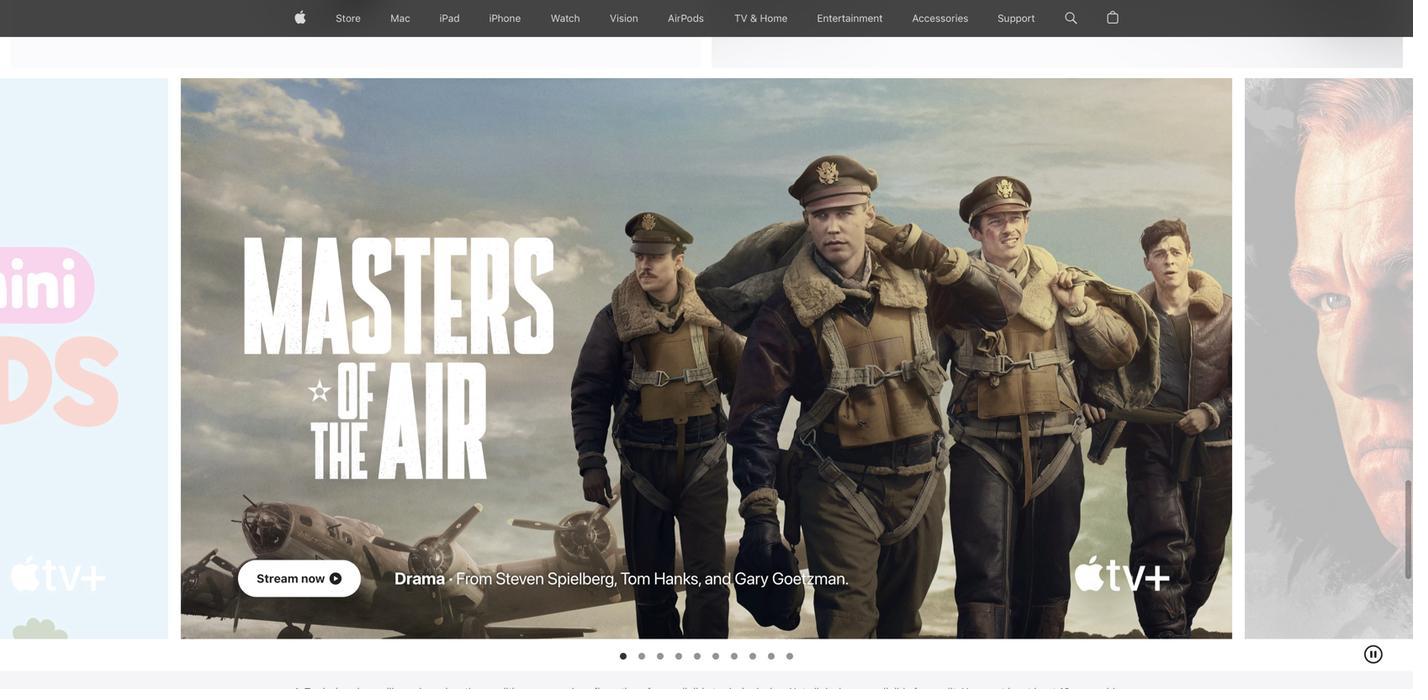 Task type: vqa. For each thing, say whether or not it's contained in the screenshot.
THE NOW within the 'Stream now, Masters of the Air' element
yes



Task type: describe. For each thing, give the bounding box(es) containing it.
tv plus gallery group
[[0, 78, 1414, 672]]

ipad image
[[440, 0, 460, 37]]

mac image
[[391, 0, 410, 37]]

stream for stream now, killers of the flower moon element
[[1321, 589, 1363, 603]]

main content containing drama
[[0, 0, 1414, 672]]

stream now, killers of the flower moon element
[[1303, 577, 1414, 614]]

store image
[[336, 0, 361, 37]]

iphone image
[[489, 0, 521, 37]]

drama
[[395, 569, 445, 589]]

apple image
[[295, 0, 306, 37]]

vision image
[[610, 0, 639, 37]]

support image
[[998, 0, 1035, 37]]

·
[[449, 569, 453, 589]]

drama · from steven spielberg, tom hanks, and gary goetzman.
[[395, 569, 849, 589]]



Task type: locate. For each thing, give the bounding box(es) containing it.
from
[[456, 569, 492, 589]]

now
[[301, 572, 325, 586], [1366, 589, 1389, 603]]

0 horizontal spatial stream now
[[257, 572, 325, 586]]

stream now for stream now, masters of the air element
[[257, 572, 325, 586]]

0 horizontal spatial stream
[[257, 572, 298, 586]]

stream now
[[257, 572, 325, 586], [1321, 589, 1389, 603]]

accessories image
[[913, 0, 969, 37]]

stream now for stream now, killers of the flower moon element
[[1321, 589, 1389, 603]]

tom
[[621, 569, 651, 589]]

stream now link
[[1245, 78, 1414, 640]]

1 vertical spatial stream
[[1321, 589, 1363, 603]]

tab list inside tv plus gallery group
[[614, 654, 799, 660]]

0 vertical spatial stream
[[257, 572, 298, 586]]

now for stream now, masters of the air element
[[301, 572, 325, 586]]

0 vertical spatial stream now
[[257, 572, 325, 586]]

main content
[[0, 0, 1414, 672]]

now for stream now, killers of the flower moon element
[[1366, 589, 1389, 603]]

airpods image
[[668, 0, 704, 37]]

tab list
[[614, 654, 799, 660]]

steven
[[496, 569, 544, 589]]

tv and home image
[[734, 0, 789, 37]]

hanks,
[[654, 569, 701, 589]]

stream now, masters of the air element
[[238, 561, 361, 598]]

stream for stream now, masters of the air element
[[257, 572, 298, 586]]

goetzman.
[[772, 569, 849, 589]]

1 vertical spatial now
[[1366, 589, 1389, 603]]

0 horizontal spatial now
[[301, 572, 325, 586]]

stream
[[257, 572, 298, 586], [1321, 589, 1363, 603]]

watch image
[[551, 0, 580, 37]]

1 horizontal spatial stream now
[[1321, 589, 1389, 603]]

0 vertical spatial now
[[301, 572, 325, 586]]

and
[[705, 569, 732, 589]]

1 horizontal spatial now
[[1366, 589, 1389, 603]]

1 horizontal spatial stream
[[1321, 589, 1363, 603]]

entertainment image
[[818, 0, 883, 37]]

gary
[[735, 569, 769, 589]]

spielberg,
[[548, 569, 617, 589]]

1 vertical spatial stream now
[[1321, 589, 1389, 603]]



